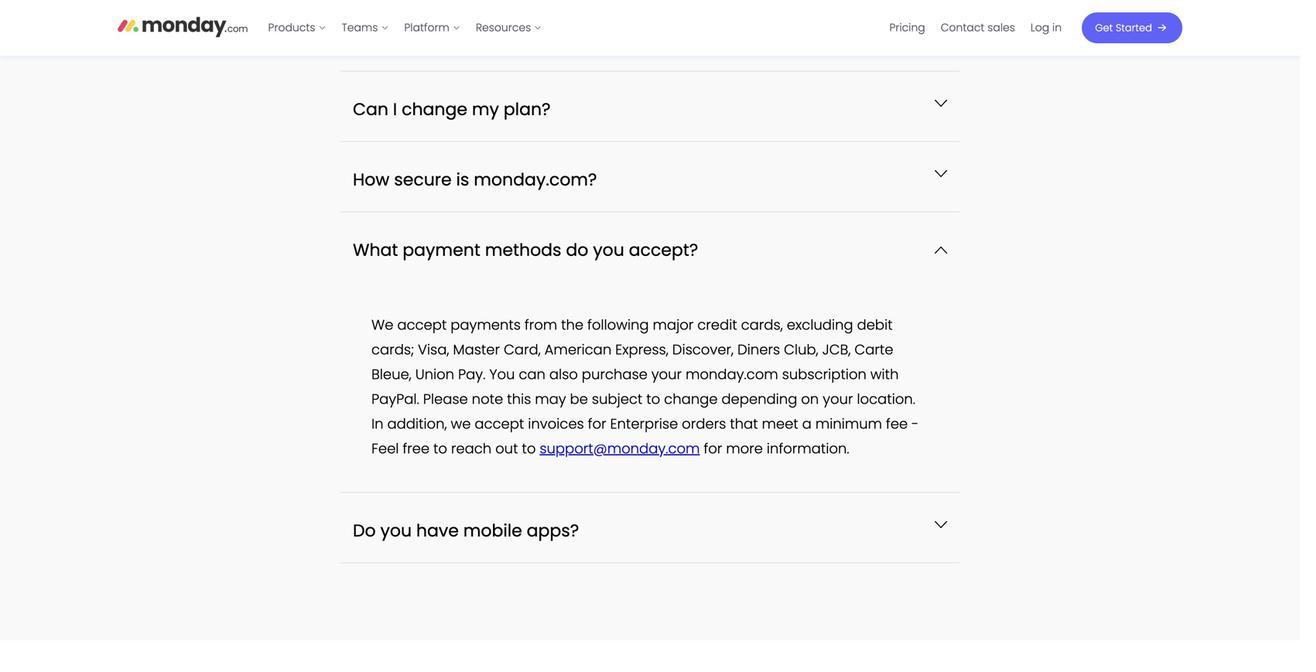 Task type: vqa. For each thing, say whether or not it's contained in the screenshot.
Contact sales button
no



Task type: locate. For each thing, give the bounding box(es) containing it.
change up orders
[[664, 389, 718, 409]]

1 horizontal spatial to
[[522, 439, 536, 459]]

more
[[726, 439, 763, 459]]

change inside dropdown button
[[402, 97, 467, 121]]

main element
[[260, 0, 1182, 56]]

feel
[[371, 439, 399, 459]]

support@monday.com link
[[540, 439, 700, 459]]

0 horizontal spatial accept
[[397, 315, 447, 335]]

your up minimum
[[823, 389, 853, 409]]

to up enterprise
[[646, 389, 660, 409]]

paypal.
[[371, 389, 419, 409]]

0 vertical spatial for
[[588, 414, 606, 434]]

visa,
[[418, 340, 449, 360]]

accept up visa,
[[397, 315, 447, 335]]

do
[[566, 238, 588, 262]]

accept up out
[[475, 414, 524, 434]]

apps?
[[527, 519, 579, 543]]

how secure is monday.com?
[[353, 168, 597, 191]]

resources
[[476, 20, 531, 35]]

change
[[402, 97, 467, 121], [664, 389, 718, 409]]

addition,
[[387, 414, 447, 434]]

what payment methods do you accept? button
[[340, 212, 960, 282]]

for down orders
[[704, 439, 722, 459]]

bleue,
[[371, 365, 412, 384]]

american
[[545, 340, 612, 360]]

reach
[[451, 439, 492, 459]]

0 horizontal spatial change
[[402, 97, 467, 121]]

mobile
[[463, 519, 522, 543]]

1 vertical spatial change
[[664, 389, 718, 409]]

1 horizontal spatial change
[[664, 389, 718, 409]]

get
[[1095, 21, 1113, 35]]

0 vertical spatial your
[[651, 365, 682, 384]]

orders
[[682, 414, 726, 434]]

0 vertical spatial change
[[402, 97, 467, 121]]

region
[[371, 313, 929, 461]]

1 vertical spatial accept
[[475, 414, 524, 434]]

to right free at the bottom of page
[[433, 439, 447, 459]]

in
[[1052, 20, 1062, 35]]

in
[[371, 414, 383, 434]]

1 vertical spatial your
[[823, 389, 853, 409]]

change right "i"
[[402, 97, 467, 121]]

1 vertical spatial for
[[704, 439, 722, 459]]

0 horizontal spatial you
[[380, 519, 412, 543]]

to
[[646, 389, 660, 409], [433, 439, 447, 459], [522, 439, 536, 459]]

sales
[[987, 20, 1015, 35]]

for down be
[[588, 414, 606, 434]]

log in
[[1031, 20, 1062, 35]]

-
[[912, 414, 919, 434]]

2 horizontal spatial to
[[646, 389, 660, 409]]

1 horizontal spatial your
[[823, 389, 853, 409]]

do you have mobile apps? button
[[340, 493, 960, 563]]

free
[[403, 439, 430, 459]]

the
[[561, 315, 584, 335]]

how
[[353, 168, 390, 191]]

meet
[[762, 414, 798, 434]]

express,
[[615, 340, 668, 360]]

for inside we accept payments from the following major credit cards, excluding debit cards; visa, master card, american express, discover, diners club, jcb, carte bleue, union pay. you can also purchase your monday.com subscription with paypal. please note this may be subject to change depending on your location. in addition, we accept invoices for enterprise orders that meet a minimum fee - feel free to reach out to
[[588, 414, 606, 434]]

pricing link
[[882, 15, 933, 40]]

out
[[495, 439, 518, 459]]

can i change my plan?
[[353, 97, 551, 121]]

contact
[[941, 20, 985, 35]]

2 list from the left
[[882, 0, 1069, 56]]

is
[[456, 168, 469, 191]]

1 horizontal spatial list
[[882, 0, 1069, 56]]

that
[[730, 414, 758, 434]]

payment
[[403, 238, 480, 262]]

1 horizontal spatial accept
[[475, 414, 524, 434]]

union
[[415, 365, 454, 384]]

what
[[353, 238, 398, 262]]

to right out
[[522, 439, 536, 459]]

get started button
[[1082, 12, 1182, 43]]

platform
[[404, 20, 449, 35]]

cards;
[[371, 340, 414, 360]]

purchase
[[582, 365, 648, 384]]

this
[[507, 389, 531, 409]]

we
[[371, 315, 393, 335]]

also
[[549, 365, 578, 384]]

pay.
[[458, 365, 485, 384]]

accept
[[397, 315, 447, 335], [475, 414, 524, 434]]

master
[[453, 340, 500, 360]]

1 horizontal spatial for
[[704, 439, 722, 459]]

list
[[260, 0, 550, 56], [882, 0, 1069, 56]]

your down express,
[[651, 365, 682, 384]]

1 list from the left
[[260, 0, 550, 56]]

please
[[423, 389, 468, 409]]

teams
[[342, 20, 378, 35]]

plan?
[[504, 97, 551, 121]]

1 vertical spatial you
[[380, 519, 412, 543]]

0 horizontal spatial list
[[260, 0, 550, 56]]

region containing we accept payments from the following major credit cards, excluding debit cards; visa, master card, american express, discover, diners club, jcb, carte bleue, union pay. you can also purchase your monday.com subscription with paypal. please note this may be subject to change depending on your location.
[[371, 313, 929, 461]]

0 horizontal spatial for
[[588, 414, 606, 434]]

invoices
[[528, 414, 584, 434]]

your
[[651, 365, 682, 384], [823, 389, 853, 409]]

teams link
[[334, 15, 396, 40]]

you
[[593, 238, 624, 262], [380, 519, 412, 543]]

enterprise
[[610, 414, 678, 434]]

can
[[353, 97, 388, 121]]

0 vertical spatial you
[[593, 238, 624, 262]]

my
[[472, 97, 499, 121]]

club,
[[784, 340, 818, 360]]

monday.com?
[[474, 168, 597, 191]]



Task type: describe. For each thing, give the bounding box(es) containing it.
support@monday.com for more information.
[[540, 439, 849, 459]]

platform link
[[396, 15, 468, 40]]

carte
[[855, 340, 893, 360]]

following
[[587, 315, 649, 335]]

major
[[653, 315, 694, 335]]

can i change my plan? button
[[340, 71, 960, 141]]

diners
[[737, 340, 780, 360]]

do
[[353, 519, 376, 543]]

resources link
[[468, 15, 550, 40]]

pricing
[[889, 20, 925, 35]]

from
[[525, 315, 557, 335]]

monday.com
[[686, 365, 778, 384]]

debit
[[857, 315, 893, 335]]

location.
[[857, 389, 915, 409]]

methods
[[485, 238, 561, 262]]

how secure is monday.com? button
[[340, 142, 960, 211]]

depending
[[722, 389, 797, 409]]

card,
[[504, 340, 541, 360]]

note
[[472, 389, 503, 409]]

we accept payments from the following major credit cards, excluding debit cards; visa, master card, american express, discover, diners club, jcb, carte bleue, union pay. you can also purchase your monday.com subscription with paypal. please note this may be subject to change depending on your location. in addition, we accept invoices for enterprise orders that meet a minimum fee - feel free to reach out to
[[371, 315, 919, 459]]

payments
[[451, 315, 521, 335]]

may
[[535, 389, 566, 409]]

products link
[[260, 15, 334, 40]]

jcb,
[[822, 340, 851, 360]]

accept?
[[629, 238, 698, 262]]

started
[[1116, 21, 1152, 35]]

subject
[[592, 389, 643, 409]]

on
[[801, 389, 819, 409]]

change inside we accept payments from the following major credit cards, excluding debit cards; visa, master card, american express, discover, diners club, jcb, carte bleue, union pay. you can also purchase your monday.com subscription with paypal. please note this may be subject to change depending on your location. in addition, we accept invoices for enterprise orders that meet a minimum fee - feel free to reach out to
[[664, 389, 718, 409]]

0 horizontal spatial your
[[651, 365, 682, 384]]

get started
[[1095, 21, 1152, 35]]

be
[[570, 389, 588, 409]]

0 horizontal spatial to
[[433, 439, 447, 459]]

do you have mobile apps?
[[353, 519, 579, 543]]

support@monday.com
[[540, 439, 700, 459]]

we
[[451, 414, 471, 434]]

you
[[489, 365, 515, 384]]

products
[[268, 20, 315, 35]]

information.
[[767, 439, 849, 459]]

secure
[[394, 168, 452, 191]]

cards,
[[741, 315, 783, 335]]

fee
[[886, 414, 908, 434]]

i
[[393, 97, 397, 121]]

with
[[870, 365, 899, 384]]

list containing pricing
[[882, 0, 1069, 56]]

can
[[519, 365, 545, 384]]

monday.com logo image
[[118, 10, 248, 43]]

a
[[802, 414, 812, 434]]

credit
[[697, 315, 737, 335]]

what payment methods do you accept?
[[353, 238, 698, 262]]

0 vertical spatial accept
[[397, 315, 447, 335]]

contact sales
[[941, 20, 1015, 35]]

excluding
[[787, 315, 853, 335]]

subscription
[[782, 365, 867, 384]]

minimum
[[815, 414, 882, 434]]

discover,
[[672, 340, 734, 360]]

list containing products
[[260, 0, 550, 56]]

have
[[416, 519, 459, 543]]

1 horizontal spatial you
[[593, 238, 624, 262]]

log
[[1031, 20, 1049, 35]]



